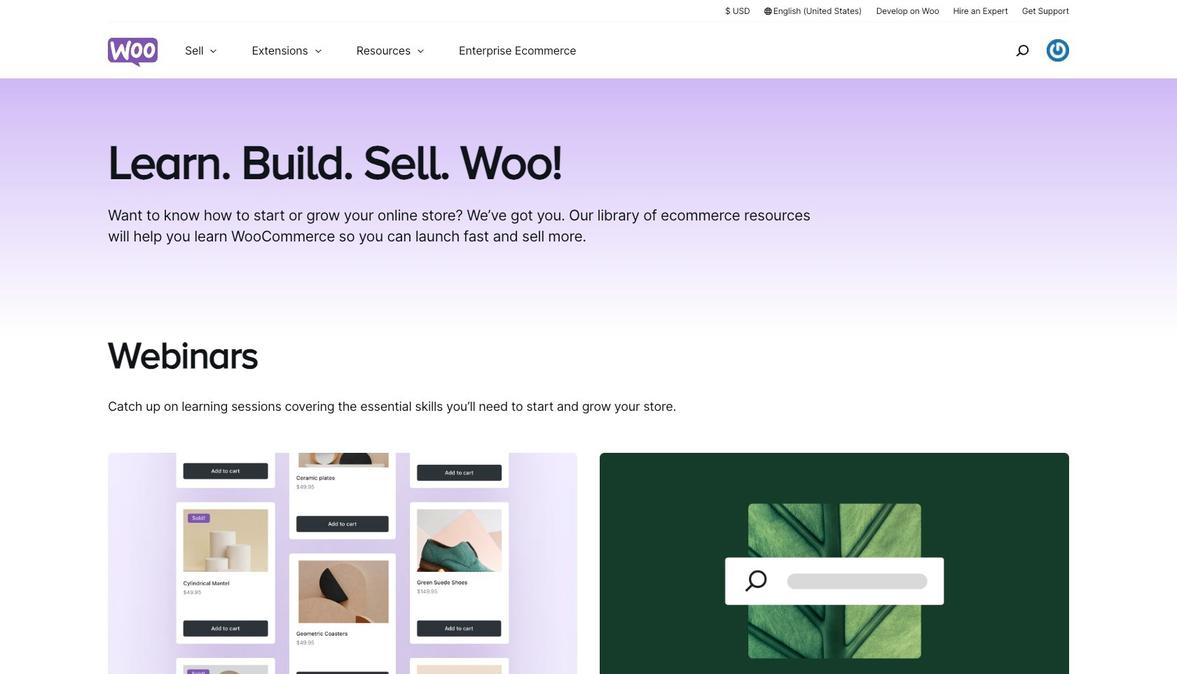 Task type: describe. For each thing, give the bounding box(es) containing it.
search image
[[1011, 39, 1033, 62]]

service navigation menu element
[[986, 28, 1069, 73]]



Task type: vqa. For each thing, say whether or not it's contained in the screenshot.
bottommost external link image
no



Task type: locate. For each thing, give the bounding box(es) containing it.
open account menu image
[[1047, 39, 1069, 62]]



